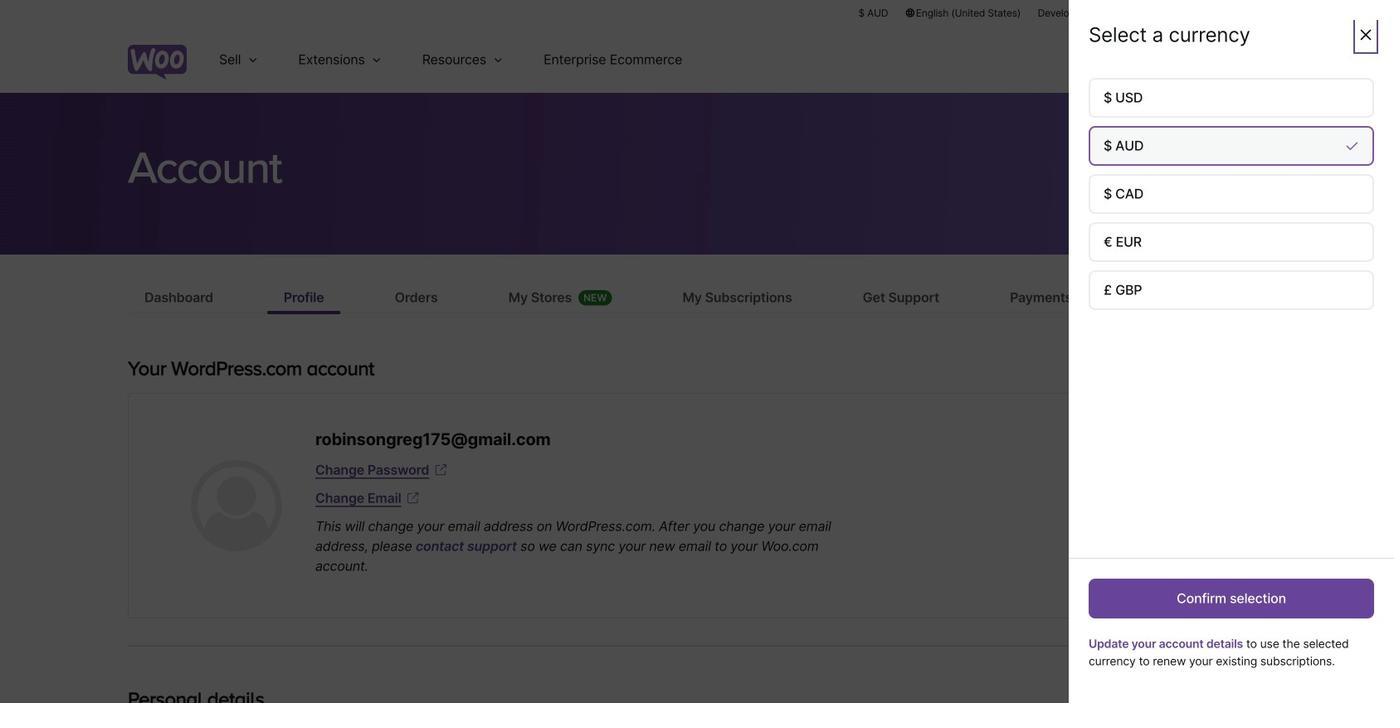Task type: vqa. For each thing, say whether or not it's contained in the screenshot.
the leftmost Rate product 3 stars icon
no



Task type: describe. For each thing, give the bounding box(es) containing it.
close selector image
[[1358, 27, 1374, 43]]

service navigation menu element
[[1168, 33, 1266, 87]]

external link image
[[433, 462, 449, 479]]

search image
[[1197, 46, 1224, 73]]

gravatar image image
[[191, 461, 282, 552]]



Task type: locate. For each thing, give the bounding box(es) containing it.
external link image
[[405, 490, 421, 507]]

open account menu image
[[1240, 46, 1266, 73]]



